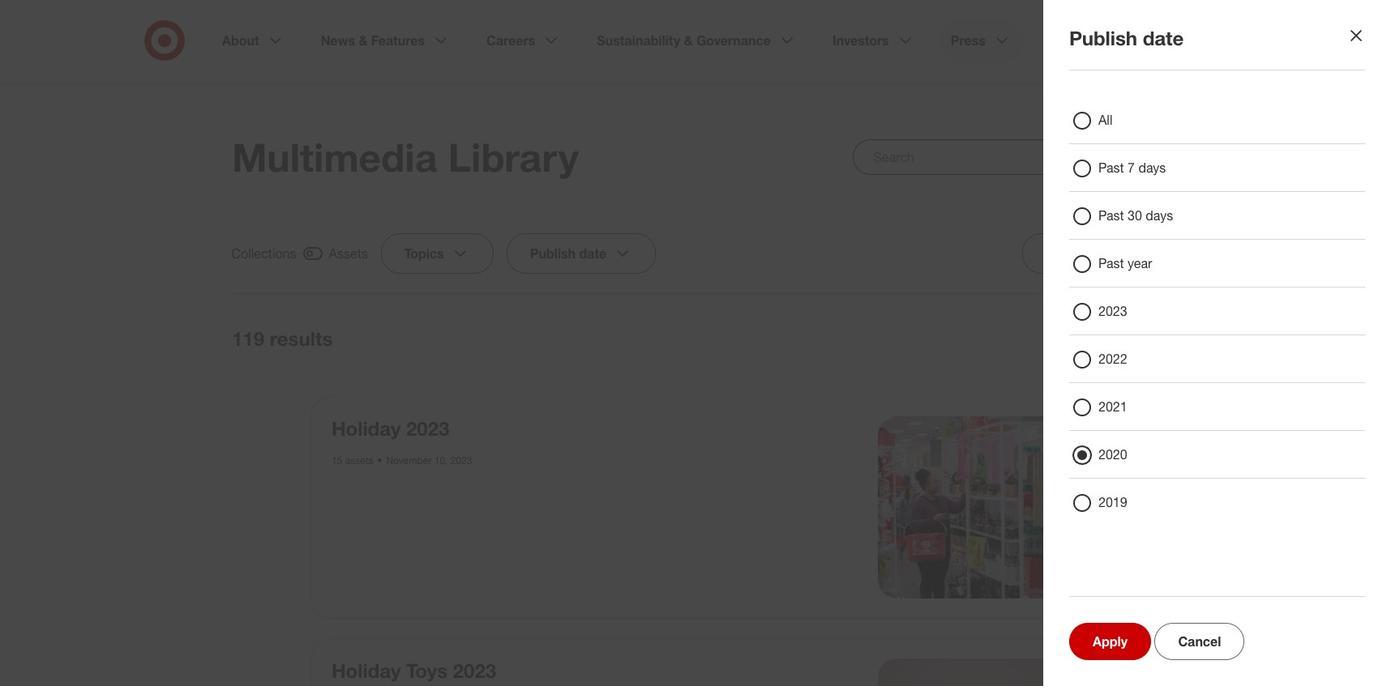 Task type: locate. For each thing, give the bounding box(es) containing it.
past left 30
[[1099, 208, 1124, 224]]

2 holiday from the top
[[332, 659, 401, 683]]

results
[[270, 327, 333, 351]]

0 vertical spatial date
[[1143, 26, 1184, 50]]

date inside "dialog"
[[1143, 26, 1184, 50]]

1 vertical spatial days
[[1146, 208, 1173, 224]]

past for past 30 days
[[1099, 208, 1124, 224]]

0 vertical spatial holiday
[[332, 417, 401, 441]]

holiday 2023
[[332, 417, 450, 441]]

1 past from the top
[[1099, 160, 1124, 176]]

0 horizontal spatial publish
[[530, 246, 576, 262]]

0 vertical spatial days
[[1139, 160, 1166, 176]]

2021 radio
[[1073, 398, 1092, 418]]

Past 7 days radio
[[1073, 159, 1092, 178]]

None checkbox
[[232, 243, 368, 264]]

past 30 days
[[1099, 208, 1173, 224]]

2019 radio
[[1073, 494, 1092, 513]]

1 horizontal spatial publish
[[1069, 26, 1138, 50]]

publish date inside "dialog"
[[1069, 26, 1184, 50]]

topics
[[405, 246, 444, 262]]

cancel
[[1178, 634, 1221, 650]]

collections
[[232, 246, 297, 262]]

2 vertical spatial past
[[1099, 255, 1124, 272]]

1 vertical spatial publish date
[[530, 246, 607, 262]]

3 past from the top
[[1099, 255, 1124, 272]]

2023 up unchecked image
[[1099, 303, 1127, 319]]

0 vertical spatial past
[[1099, 160, 1124, 176]]

past for past 7 days
[[1099, 160, 1124, 176]]

2019
[[1099, 495, 1127, 511]]

holiday up assets
[[332, 417, 401, 441]]

holiday left toys
[[332, 659, 401, 683]]

days right 7
[[1139, 160, 1166, 176]]

past left 7
[[1099, 160, 1124, 176]]

0 vertical spatial publish
[[1069, 26, 1138, 50]]

publish date
[[1069, 26, 1184, 50], [530, 246, 607, 262]]

0 horizontal spatial date
[[579, 246, 607, 262]]

publish inside button
[[530, 246, 576, 262]]

119 results
[[232, 327, 333, 351]]

2023 right 10,
[[451, 455, 472, 467]]

days for past 30 days
[[1146, 208, 1173, 224]]

All radio
[[1073, 111, 1092, 131]]

past
[[1099, 160, 1124, 176], [1099, 208, 1124, 224], [1099, 255, 1124, 272]]

Past year radio
[[1073, 255, 1092, 274]]

1 vertical spatial publish
[[530, 246, 576, 262]]

1 horizontal spatial date
[[1143, 26, 1184, 50]]

1 horizontal spatial publish date
[[1069, 26, 1184, 50]]

1 vertical spatial date
[[579, 246, 607, 262]]

holiday for holiday 2023
[[332, 417, 401, 441]]

2 past from the top
[[1099, 208, 1124, 224]]

1 holiday from the top
[[332, 417, 401, 441]]

publish
[[1069, 26, 1138, 50], [530, 246, 576, 262]]

10,
[[434, 455, 448, 467]]

2023 right toys
[[453, 659, 496, 683]]

toys
[[406, 659, 448, 683]]

publish date dialog
[[0, 0, 1391, 687]]

2020
[[1099, 447, 1127, 463]]

7
[[1128, 160, 1135, 176]]

2023 up november 10, 2023 at the left bottom of page
[[406, 417, 450, 441]]

0 vertical spatial publish date
[[1069, 26, 1184, 50]]

days right 30
[[1146, 208, 1173, 224]]

date
[[1143, 26, 1184, 50], [579, 246, 607, 262]]

15
[[332, 455, 342, 467]]

all
[[1099, 112, 1113, 128]]

days
[[1139, 160, 1166, 176], [1146, 208, 1173, 224]]

2023 radio
[[1073, 302, 1092, 322]]

Past 30 days radio
[[1073, 207, 1092, 226]]

Search search field
[[853, 139, 1159, 175]]

1 vertical spatial holiday
[[332, 659, 401, 683]]

assets
[[345, 455, 373, 467]]

None checkbox
[[1088, 327, 1159, 351]]

0 horizontal spatial publish date
[[530, 246, 607, 262]]

past year
[[1099, 255, 1153, 272]]

holiday toys 2023
[[332, 659, 496, 683]]

past left year
[[1099, 255, 1124, 272]]

november
[[386, 455, 432, 467]]

2023
[[1099, 303, 1127, 319], [406, 417, 450, 441], [451, 455, 472, 467], [453, 659, 496, 683]]

119
[[232, 327, 264, 351]]

2022
[[1099, 351, 1127, 367]]

1 vertical spatial past
[[1099, 208, 1124, 224]]

apply
[[1093, 634, 1128, 650]]

holiday
[[332, 417, 401, 441], [332, 659, 401, 683]]



Task type: vqa. For each thing, say whether or not it's contained in the screenshot.
the topmost the days
yes



Task type: describe. For each thing, give the bounding box(es) containing it.
30
[[1128, 208, 1142, 224]]

a guest carrying a red target basket browses colorful holiday displays. image
[[878, 417, 1060, 599]]

cancel button
[[1155, 624, 1245, 661]]

2022 radio
[[1073, 350, 1092, 370]]

2020 radio
[[1073, 446, 1092, 465]]

library
[[448, 134, 579, 181]]

holiday 2023 link
[[332, 417, 450, 441]]

15 assets
[[332, 455, 373, 467]]

holiday for holiday toys 2023
[[332, 659, 401, 683]]

2023 inside publish date "dialog"
[[1099, 303, 1127, 319]]

past for past year
[[1099, 255, 1124, 272]]

past 7 days
[[1099, 160, 1166, 176]]

november 10, 2023
[[386, 455, 472, 467]]

2021
[[1099, 399, 1127, 415]]

publish date inside button
[[530, 246, 607, 262]]

checked image
[[303, 244, 323, 264]]

multimedia library
[[232, 134, 579, 181]]

date inside button
[[579, 246, 607, 262]]

topics button
[[381, 234, 494, 274]]

publish date button
[[507, 234, 656, 274]]

year
[[1128, 255, 1153, 272]]

assets
[[329, 246, 368, 262]]

days for past 7 days
[[1139, 160, 1166, 176]]

apply button
[[1069, 624, 1151, 661]]

unchecked image
[[1114, 329, 1133, 349]]

holiday toys 2023 link
[[332, 659, 496, 683]]

multimedia
[[232, 134, 437, 181]]

publish inside "dialog"
[[1069, 26, 1138, 50]]



